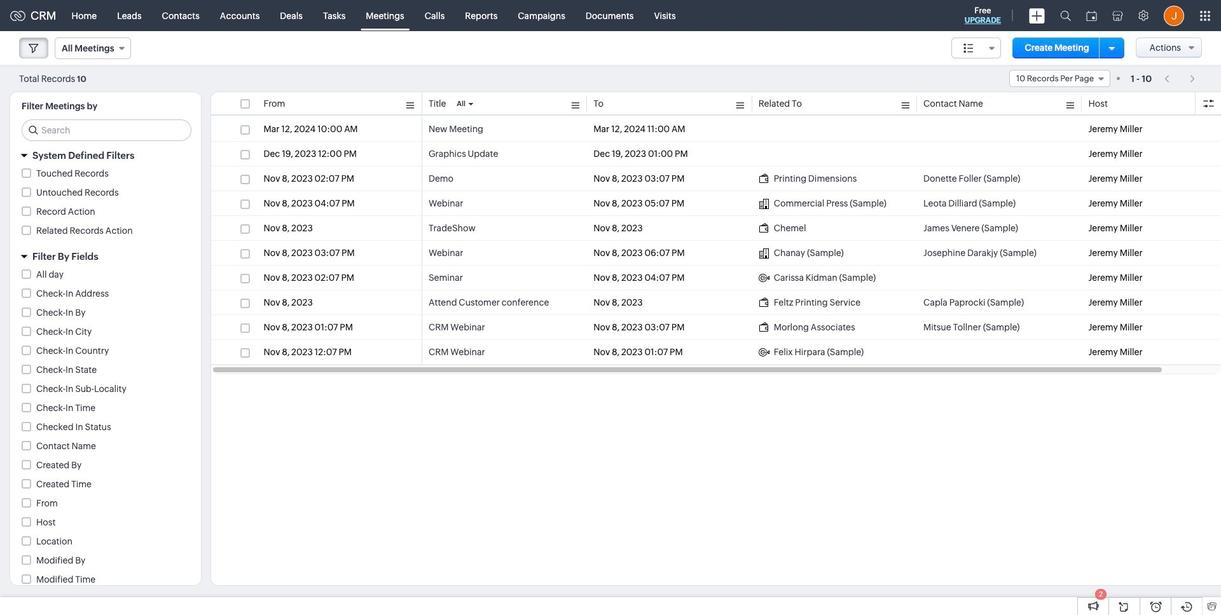 Task type: describe. For each thing, give the bounding box(es) containing it.
profile image
[[1164, 5, 1185, 26]]

calendar image
[[1087, 10, 1097, 21]]

logo image
[[10, 10, 25, 21]]

create menu image
[[1029, 8, 1045, 23]]

size image
[[964, 43, 974, 54]]

search element
[[1053, 0, 1079, 31]]

profile element
[[1157, 0, 1192, 31]]



Task type: locate. For each thing, give the bounding box(es) containing it.
search image
[[1061, 10, 1071, 21]]

none field the size
[[952, 38, 1001, 59]]

None field
[[55, 38, 131, 59], [952, 38, 1001, 59], [1010, 70, 1111, 87], [55, 38, 131, 59], [1010, 70, 1111, 87]]

navigation
[[1159, 69, 1202, 88]]

create menu element
[[1022, 0, 1053, 31]]

Search text field
[[22, 120, 191, 141]]

row group
[[211, 117, 1221, 365]]



Task type: vqa. For each thing, say whether or not it's contained in the screenshot.
'Create Menu' icon
yes



